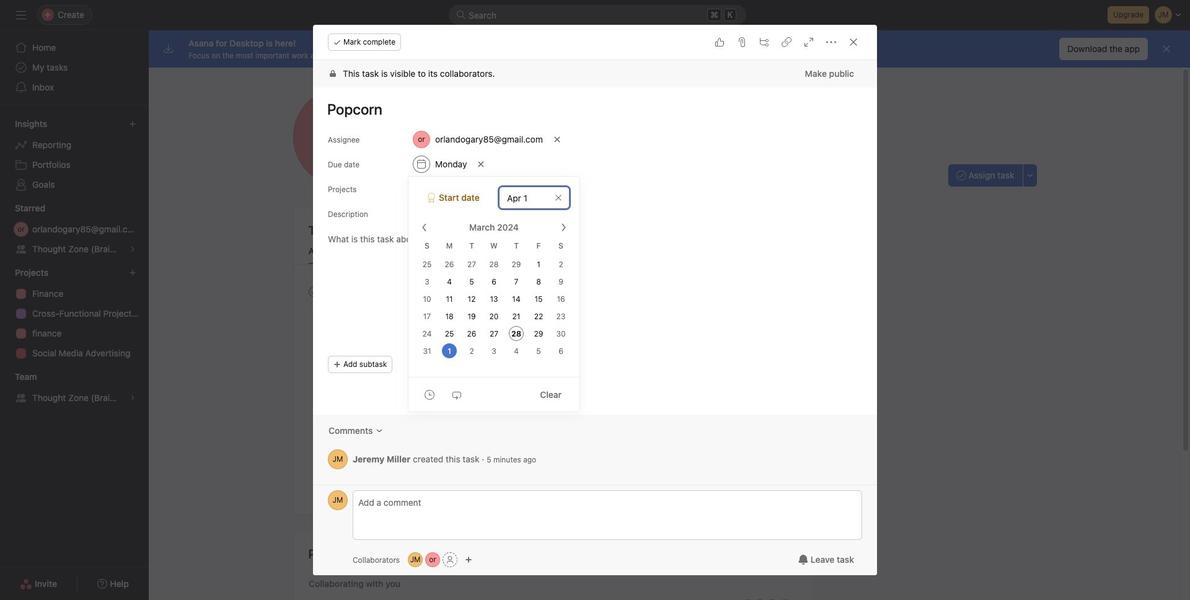 Task type: locate. For each thing, give the bounding box(es) containing it.
global element
[[0, 30, 149, 105]]

next month image
[[559, 223, 569, 233]]

more actions for this task image
[[827, 37, 836, 47]]

Task Name text field
[[319, 95, 862, 123]]

clear due date image
[[555, 194, 562, 202]]

set to repeat image
[[452, 390, 462, 400]]

insights element
[[0, 113, 149, 197]]

popcorn dialog
[[313, 25, 877, 575]]

close task pane image
[[849, 37, 859, 47]]

0 likes. click to like this task image
[[715, 37, 725, 47]]

teams element
[[0, 366, 149, 410]]

tasks tabs tab list
[[294, 244, 813, 265]]

1 horizontal spatial add or remove collaborators image
[[425, 552, 440, 567]]

0 horizontal spatial add or remove collaborators image
[[408, 552, 423, 567]]

add time image
[[425, 390, 435, 400]]

copy task link image
[[782, 37, 792, 47]]

hide sidebar image
[[16, 10, 26, 20]]

main content
[[313, 60, 877, 485]]

1 add or remove collaborators image from the left
[[408, 552, 423, 567]]

add or remove collaborators image
[[408, 552, 423, 567], [425, 552, 440, 567]]

attachments: add a file to this task, popcorn image
[[737, 37, 747, 47]]



Task type: describe. For each thing, give the bounding box(es) containing it.
add subtask image
[[760, 37, 769, 47]]

clear due date image
[[478, 161, 485, 168]]

open user profile image
[[328, 450, 348, 469]]

open user profile image
[[328, 490, 348, 510]]

Mark complete checkbox
[[306, 284, 321, 299]]

projects element
[[0, 262, 149, 366]]

previous month image
[[420, 223, 430, 233]]

starred element
[[0, 197, 149, 262]]

full screen image
[[804, 37, 814, 47]]

comments image
[[375, 427, 383, 435]]

remove assignee image
[[554, 136, 561, 143]]

dismiss image
[[1162, 44, 1172, 54]]

add or remove collaborators image
[[465, 556, 473, 564]]

prominent image
[[456, 10, 466, 20]]

Due date text field
[[499, 187, 570, 209]]

mark complete image
[[306, 284, 321, 299]]

2 add or remove collaborators image from the left
[[425, 552, 440, 567]]



Task type: vqa. For each thing, say whether or not it's contained in the screenshot.
Search tasks, projects, and more text box
no



